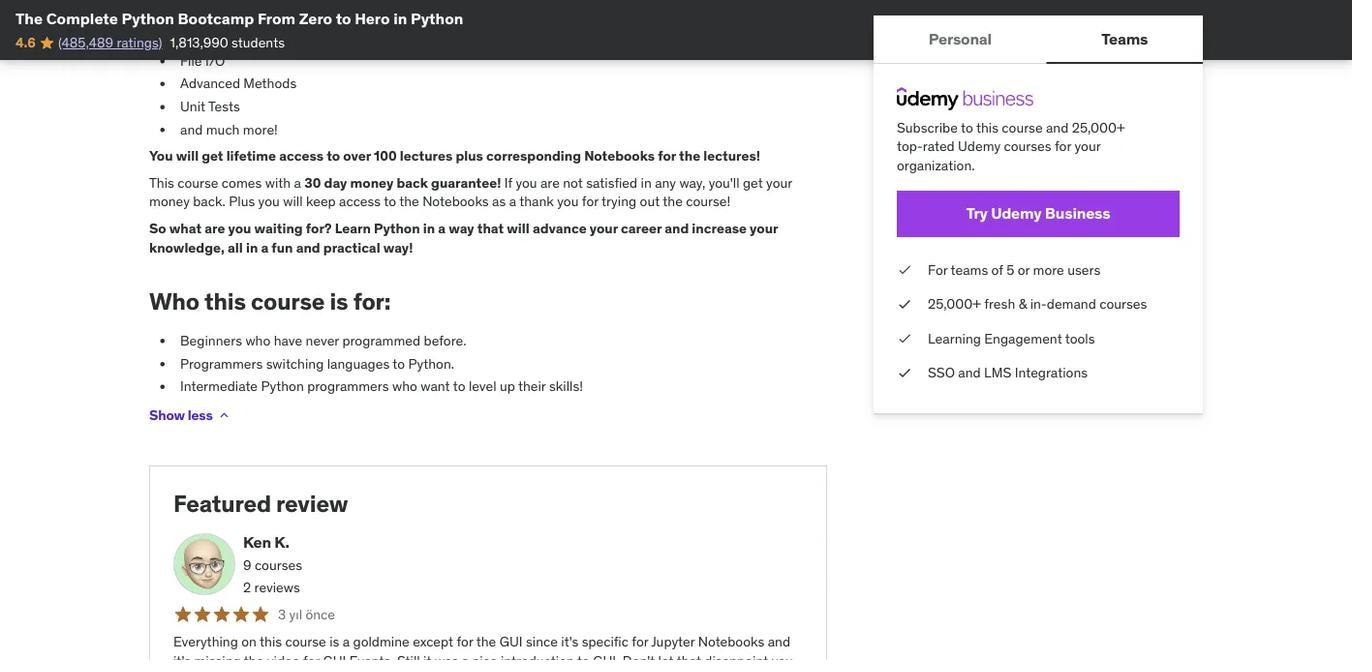 Task type: locate. For each thing, give the bounding box(es) containing it.
from
[[258, 8, 296, 28]]

who
[[245, 332, 271, 350], [392, 378, 417, 396]]

1 horizontal spatial who
[[392, 378, 417, 396]]

gui.
[[593, 653, 619, 661]]

xsmall image left the for
[[897, 260, 912, 279]]

1 xsmall image from the top
[[897, 260, 912, 279]]

learning
[[928, 330, 981, 347]]

so what are you waiting for? learn python in a way that will advance your career and increase your knowledge, all in a fun and practical way!
[[149, 220, 778, 257]]

and up disappoint
[[768, 634, 790, 651]]

0 horizontal spatial it's
[[173, 653, 191, 661]]

specific
[[582, 634, 629, 651]]

2 vertical spatial xsmall image
[[897, 364, 912, 383]]

1 vertical spatial are
[[205, 220, 225, 238]]

that down as
[[477, 220, 504, 238]]

is
[[330, 288, 348, 317], [329, 634, 339, 651]]

programmers
[[180, 355, 263, 373]]

this
[[976, 119, 999, 136], [204, 288, 246, 317], [260, 634, 282, 651]]

1 vertical spatial get
[[743, 174, 763, 192]]

in-
[[1030, 295, 1047, 313]]

notebooks up satisfied
[[584, 148, 655, 165]]

3 xsmall image from the top
[[897, 364, 912, 383]]

a
[[294, 174, 301, 192], [509, 193, 516, 211], [438, 220, 446, 238], [261, 239, 269, 257], [343, 634, 350, 651], [462, 653, 469, 661]]

1 horizontal spatial that
[[677, 653, 701, 661]]

0 horizontal spatial are
[[205, 220, 225, 238]]

in left way
[[423, 220, 435, 238]]

bootcamp
[[178, 8, 254, 28]]

1 vertical spatial udemy
[[991, 204, 1042, 223]]

have
[[274, 332, 302, 350]]

access inside inheritance polymorphism file i/o advanced methods unit tests and much more! you will get lifetime access to over 100 lectures plus corresponding notebooks for the lectures!
[[279, 148, 324, 165]]

0 vertical spatial notebooks
[[584, 148, 655, 165]]

2 is from the top
[[329, 634, 339, 651]]

25,000+ up 'business'
[[1072, 119, 1125, 136]]

in
[[393, 8, 407, 28], [641, 174, 652, 192], [423, 220, 435, 238], [246, 239, 258, 257]]

0 vertical spatial get
[[202, 148, 223, 165]]

personal
[[929, 28, 992, 48]]

udemy
[[958, 138, 1001, 155], [991, 204, 1042, 223]]

access up "learn"
[[339, 193, 381, 211]]

it
[[423, 653, 432, 661]]

0 vertical spatial that
[[477, 220, 504, 238]]

0 horizontal spatial will
[[176, 148, 199, 165]]

you up all
[[228, 220, 251, 238]]

unit
[[180, 98, 205, 116]]

ken k. 9 courses 2 reviews
[[243, 533, 302, 597]]

0 vertical spatial this
[[976, 119, 999, 136]]

0 horizontal spatial notebooks
[[422, 193, 489, 211]]

courses inside subscribe to this course and 25,000+ top‑rated udemy courses for your organization.
[[1004, 138, 1052, 155]]

1 vertical spatial money
[[149, 193, 190, 211]]

0 vertical spatial courses
[[1004, 138, 1052, 155]]

to left over
[[327, 148, 340, 165]]

0 vertical spatial access
[[279, 148, 324, 165]]

the up "way,"
[[679, 148, 700, 165]]

2 vertical spatial courses
[[255, 557, 302, 574]]

are down 'back.'
[[205, 220, 225, 238]]

xsmall image right less
[[217, 408, 232, 424]]

to left gui.
[[577, 653, 590, 661]]

0 vertical spatial will
[[176, 148, 199, 165]]

in left the 'any'
[[641, 174, 652, 192]]

course up 'back.'
[[177, 174, 218, 192]]

increase
[[692, 220, 747, 238]]

1 vertical spatial will
[[283, 193, 303, 211]]

1 horizontal spatial 25,000+
[[1072, 119, 1125, 136]]

nice
[[472, 653, 497, 661]]

1 horizontal spatial money
[[350, 174, 394, 192]]

course up have
[[251, 288, 325, 317]]

0 horizontal spatial xsmall image
[[217, 408, 232, 424]]

0 vertical spatial 25,000+
[[1072, 119, 1125, 136]]

a right as
[[509, 193, 516, 211]]

course up video
[[285, 634, 326, 651]]

this up beginners
[[204, 288, 246, 317]]

want
[[421, 378, 450, 396]]

2
[[243, 580, 251, 597]]

xsmall image for sso
[[897, 364, 912, 383]]

is down önce
[[329, 634, 339, 651]]

it's down "everything"
[[173, 653, 191, 661]]

are left "not"
[[540, 174, 560, 192]]

inheritance polymorphism file i/o advanced methods unit tests and much more! you will get lifetime access to over 100 lectures plus corresponding notebooks for the lectures!
[[149, 7, 760, 165]]

lms
[[984, 364, 1012, 382]]

0 horizontal spatial get
[[202, 148, 223, 165]]

courses up reviews
[[255, 557, 302, 574]]

show less
[[149, 407, 213, 424]]

will down the thank on the left top of the page
[[507, 220, 530, 238]]

and up try udemy business
[[1046, 119, 1069, 136]]

plus
[[229, 193, 255, 211]]

that down jupyter at bottom
[[677, 653, 701, 661]]

python up ratings)
[[121, 8, 174, 28]]

1 horizontal spatial this
[[260, 634, 282, 651]]

2 xsmall image from the top
[[897, 329, 912, 348]]

1 vertical spatial this
[[204, 288, 246, 317]]

xsmall image
[[897, 295, 912, 314], [217, 408, 232, 424]]

0 horizontal spatial access
[[279, 148, 324, 165]]

yıl
[[289, 607, 302, 624]]

notebooks inside everything on this course is a goldmine except for the gui since it's specific for jupyter notebooks and it's missing the video for gui events. still it was a nice introduction to gui. don't let that disappoint yo
[[698, 634, 765, 651]]

featured review
[[173, 490, 348, 519]]

25,000+ up 'learning'
[[928, 295, 981, 313]]

2 vertical spatial will
[[507, 220, 530, 238]]

python up way!
[[374, 220, 420, 238]]

who left have
[[245, 332, 271, 350]]

everything
[[173, 634, 238, 651]]

are inside so what are you waiting for? learn python in a way that will advance your career and increase your knowledge, all in a fun and practical way!
[[205, 220, 225, 238]]

before.
[[424, 332, 466, 350]]

xsmall image left 'learning'
[[897, 329, 912, 348]]

your inside if you are not satisfied in any way, you'll get your money back. plus you will keep access to the notebooks as a thank you for trying out the course!
[[766, 174, 792, 192]]

gui left events.
[[323, 653, 346, 661]]

to down programmed
[[393, 355, 405, 373]]

for down "not"
[[582, 193, 599, 211]]

1 vertical spatial who
[[392, 378, 417, 396]]

2 vertical spatial this
[[260, 634, 282, 651]]

tab list
[[874, 15, 1203, 64]]

python down switching
[[261, 378, 304, 396]]

will right you
[[176, 148, 199, 165]]

1 horizontal spatial will
[[283, 193, 303, 211]]

1 horizontal spatial courses
[[1004, 138, 1052, 155]]

course inside subscribe to this course and 25,000+ top‑rated udemy courses for your organization.
[[1002, 119, 1043, 136]]

back
[[397, 174, 428, 192]]

subscribe to this course and 25,000+ top‑rated udemy courses for your organization.
[[897, 119, 1125, 174]]

it's right since
[[561, 634, 579, 651]]

and down unit
[[180, 121, 203, 138]]

gui up the introduction
[[499, 634, 523, 651]]

get down much
[[202, 148, 223, 165]]

will inside inheritance polymorphism file i/o advanced methods unit tests and much more! you will get lifetime access to over 100 lectures plus corresponding notebooks for the lectures!
[[176, 148, 199, 165]]

your right increase
[[750, 220, 778, 238]]

course
[[1002, 119, 1043, 136], [177, 174, 218, 192], [251, 288, 325, 317], [285, 634, 326, 651]]

their
[[518, 378, 546, 396]]

notebooks up disappoint
[[698, 634, 765, 651]]

courses up try udemy business
[[1004, 138, 1052, 155]]

udemy business image
[[897, 87, 1034, 110]]

since
[[526, 634, 558, 651]]

0 vertical spatial money
[[350, 174, 394, 192]]

0 vertical spatial are
[[540, 174, 560, 192]]

get inside inheritance polymorphism file i/o advanced methods unit tests and much more! you will get lifetime access to over 100 lectures plus corresponding notebooks for the lectures!
[[202, 148, 223, 165]]

this
[[149, 174, 174, 192]]

0 vertical spatial gui
[[499, 634, 523, 651]]

in inside if you are not satisfied in any way, you'll get your money back. plus you will keep access to the notebooks as a thank you for trying out the course!
[[641, 174, 652, 192]]

2 horizontal spatial notebooks
[[698, 634, 765, 651]]

so
[[149, 220, 166, 238]]

for inside if you are not satisfied in any way, you'll get your money back. plus you will keep access to the notebooks as a thank you for trying out the course!
[[582, 193, 599, 211]]

will inside so what are you waiting for? learn python in a way that will advance your career and increase your knowledge, all in a fun and practical way!
[[507, 220, 530, 238]]

your right you'll
[[766, 174, 792, 192]]

to down udemy business image
[[961, 119, 973, 136]]

introduction
[[501, 653, 574, 661]]

2 horizontal spatial this
[[976, 119, 999, 136]]

this for to
[[976, 119, 999, 136]]

programmed
[[342, 332, 421, 350]]

0 vertical spatial xsmall image
[[897, 260, 912, 279]]

0 horizontal spatial this
[[204, 288, 246, 317]]

everything on this course is a goldmine except for the gui since it's specific for jupyter notebooks and it's missing the video for gui events. still it was a nice introduction to gui. don't let that disappoint yo
[[173, 634, 793, 661]]

disappoint
[[705, 653, 768, 661]]

knowledge,
[[149, 239, 225, 257]]

this inside everything on this course is a goldmine except for the gui since it's specific for jupyter notebooks and it's missing the video for gui events. still it was a nice introduction to gui. don't let that disappoint yo
[[260, 634, 282, 651]]

get
[[202, 148, 223, 165], [743, 174, 763, 192]]

access up the 30
[[279, 148, 324, 165]]

you down with
[[258, 193, 280, 211]]

intermediate
[[180, 378, 258, 396]]

2 horizontal spatial will
[[507, 220, 530, 238]]

1 vertical spatial notebooks
[[422, 193, 489, 211]]

0 horizontal spatial gui
[[323, 653, 346, 661]]

are for not
[[540, 174, 560, 192]]

will
[[176, 148, 199, 165], [283, 193, 303, 211], [507, 220, 530, 238]]

money down 100
[[350, 174, 394, 192]]

teams button
[[1047, 15, 1203, 62]]

languages
[[327, 355, 390, 373]]

get right you'll
[[743, 174, 763, 192]]

and
[[1046, 119, 1069, 136], [180, 121, 203, 138], [665, 220, 689, 238], [296, 239, 320, 257], [958, 364, 981, 382], [768, 634, 790, 651]]

1 horizontal spatial get
[[743, 174, 763, 192]]

this course comes with a 30 day money back guarantee!
[[149, 174, 501, 192]]

the down back
[[399, 193, 419, 211]]

and down for?
[[296, 239, 320, 257]]

0 vertical spatial is
[[330, 288, 348, 317]]

this down udemy business image
[[976, 119, 999, 136]]

are
[[540, 174, 560, 192], [205, 220, 225, 238]]

course inside everything on this course is a goldmine except for the gui since it's specific for jupyter notebooks and it's missing the video for gui events. still it was a nice introduction to gui. don't let that disappoint yo
[[285, 634, 326, 651]]

python right "hero" on the left top of page
[[411, 8, 463, 28]]

tab list containing personal
[[874, 15, 1203, 64]]

this up video
[[260, 634, 282, 651]]

0 vertical spatial who
[[245, 332, 271, 350]]

this for on
[[260, 634, 282, 651]]

xsmall image
[[897, 260, 912, 279], [897, 329, 912, 348], [897, 364, 912, 383]]

all
[[228, 239, 243, 257]]

100
[[374, 148, 397, 165]]

k.
[[274, 533, 289, 553]]

1 vertical spatial that
[[677, 653, 701, 661]]

you right the if
[[516, 174, 537, 192]]

0 horizontal spatial courses
[[255, 557, 302, 574]]

1 horizontal spatial it's
[[561, 634, 579, 651]]

trying
[[602, 193, 637, 211]]

you
[[516, 174, 537, 192], [258, 193, 280, 211], [557, 193, 579, 211], [228, 220, 251, 238]]

1 horizontal spatial are
[[540, 174, 560, 192]]

(485,489
[[58, 34, 113, 51]]

for right video
[[303, 653, 320, 661]]

polymorphism
[[180, 30, 267, 47]]

i/o
[[205, 52, 225, 70]]

who
[[149, 288, 200, 317]]

0 vertical spatial udemy
[[958, 138, 1001, 155]]

will down with
[[283, 193, 303, 211]]

1 horizontal spatial notebooks
[[584, 148, 655, 165]]

udemy up organization.
[[958, 138, 1001, 155]]

for
[[928, 261, 948, 278]]

xsmall image left sso on the right of page
[[897, 364, 912, 383]]

1 vertical spatial access
[[339, 193, 381, 211]]

over
[[343, 148, 371, 165]]

complete
[[46, 8, 118, 28]]

0 horizontal spatial money
[[149, 193, 190, 211]]

1 vertical spatial is
[[329, 634, 339, 651]]

and inside everything on this course is a goldmine except for the gui since it's specific for jupyter notebooks and it's missing the video for gui events. still it was a nice introduction to gui. don't let that disappoint yo
[[768, 634, 790, 651]]

1 vertical spatial courses
[[1100, 295, 1147, 313]]

1 horizontal spatial xsmall image
[[897, 295, 912, 314]]

to inside everything on this course is a goldmine except for the gui since it's specific for jupyter notebooks and it's missing the video for gui events. still it was a nice introduction to gui. don't let that disappoint yo
[[577, 653, 590, 661]]

not
[[563, 174, 583, 192]]

25,000+ inside subscribe to this course and 25,000+ top‑rated udemy courses for your organization.
[[1072, 119, 1125, 136]]

personal button
[[874, 15, 1047, 62]]

for up the 'any'
[[658, 148, 676, 165]]

1 vertical spatial gui
[[323, 653, 346, 661]]

out
[[640, 193, 660, 211]]

ken
[[243, 533, 271, 553]]

1 vertical spatial 25,000+
[[928, 295, 981, 313]]

udemy right try
[[991, 204, 1042, 223]]

notebooks inside if you are not satisfied in any way, you'll get your money back. plus you will keep access to the notebooks as a thank you for trying out the course!
[[422, 193, 489, 211]]

1 horizontal spatial access
[[339, 193, 381, 211]]

are inside if you are not satisfied in any way, you'll get your money back. plus you will keep access to the notebooks as a thank you for trying out the course!
[[540, 174, 560, 192]]

that
[[477, 220, 504, 238], [677, 653, 701, 661]]

2 horizontal spatial courses
[[1100, 295, 1147, 313]]

0 horizontal spatial who
[[245, 332, 271, 350]]

notebooks down guarantee! at the top left of page
[[422, 193, 489, 211]]

who left want
[[392, 378, 417, 396]]

users
[[1068, 261, 1101, 278]]

this inside subscribe to this course and 25,000+ top‑rated udemy courses for your organization.
[[976, 119, 999, 136]]

courses right demand
[[1100, 295, 1147, 313]]

is left for:
[[330, 288, 348, 317]]

2 vertical spatial notebooks
[[698, 634, 765, 651]]

0 horizontal spatial that
[[477, 220, 504, 238]]

xsmall image left fresh
[[897, 295, 912, 314]]

to inside subscribe to this course and 25,000+ top‑rated udemy courses for your organization.
[[961, 119, 973, 136]]

3
[[278, 607, 286, 624]]

your up 'business'
[[1075, 138, 1101, 155]]

python inside beginners who have never programmed before. programmers switching languages to python. intermediate python programmers who want to level up their skills!
[[261, 378, 304, 396]]

you'll
[[709, 174, 740, 192]]

lectures
[[400, 148, 453, 165]]

was
[[435, 653, 458, 661]]

events.
[[349, 653, 394, 661]]

less
[[188, 407, 213, 424]]

1 vertical spatial xsmall image
[[897, 329, 912, 348]]

courses
[[1004, 138, 1052, 155], [1100, 295, 1147, 313], [255, 557, 302, 574]]

udemy inside try udemy business link
[[991, 204, 1042, 223]]

try udemy business link
[[897, 191, 1180, 237]]

teams
[[1102, 28, 1148, 48]]

your down 'trying'
[[590, 220, 618, 238]]

1 vertical spatial xsmall image
[[217, 408, 232, 424]]

for up 'business'
[[1055, 138, 1071, 155]]

to down 100
[[384, 193, 396, 211]]

course down udemy business image
[[1002, 119, 1043, 136]]

gui
[[499, 634, 523, 651], [323, 653, 346, 661]]

money down this
[[149, 193, 190, 211]]

up
[[500, 378, 515, 396]]



Task type: describe. For each thing, give the bounding box(es) containing it.
and right sso on the right of page
[[958, 364, 981, 382]]

keep
[[306, 193, 336, 211]]

the
[[15, 8, 43, 28]]

guarantee!
[[431, 174, 501, 192]]

0 vertical spatial it's
[[561, 634, 579, 651]]

1 is from the top
[[330, 288, 348, 317]]

1,813,990 students
[[170, 34, 285, 51]]

get inside if you are not satisfied in any way, you'll get your money back. plus you will keep access to the notebooks as a thank you for trying out the course!
[[743, 174, 763, 192]]

business
[[1045, 204, 1111, 223]]

lifetime
[[226, 148, 276, 165]]

lectures!
[[703, 148, 760, 165]]

ken k. image
[[173, 534, 235, 596]]

advance
[[533, 220, 587, 238]]

that inside everything on this course is a goldmine except for the gui since it's specific for jupyter notebooks and it's missing the video for gui events. still it was a nice introduction to gui. don't let that disappoint yo
[[677, 653, 701, 661]]

money inside if you are not satisfied in any way, you'll get your money back. plus you will keep access to the notebooks as a thank you for trying out the course!
[[149, 193, 190, 211]]

python inside so what are you waiting for? learn python in a way that will advance your career and increase your knowledge, all in a fun and practical way!
[[374, 220, 420, 238]]

never
[[306, 332, 339, 350]]

video
[[267, 653, 300, 661]]

in right "hero" on the left top of page
[[393, 8, 407, 28]]

on
[[241, 634, 257, 651]]

any
[[655, 174, 676, 192]]

1 vertical spatial it's
[[173, 653, 191, 661]]

1 horizontal spatial gui
[[499, 634, 523, 651]]

if
[[504, 174, 512, 192]]

demand
[[1047, 295, 1096, 313]]

advanced
[[180, 75, 240, 93]]

reviews
[[254, 580, 300, 597]]

thank
[[519, 193, 554, 211]]

you down "not"
[[557, 193, 579, 211]]

show
[[149, 407, 185, 424]]

a left the 30
[[294, 174, 301, 192]]

integrations
[[1015, 364, 1088, 382]]

your inside subscribe to this course and 25,000+ top‑rated udemy courses for your organization.
[[1075, 138, 1101, 155]]

way!
[[383, 239, 413, 257]]

that inside so what are you waiting for? learn python in a way that will advance your career and increase your knowledge, all in a fun and practical way!
[[477, 220, 504, 238]]

3 yıl önce
[[278, 607, 335, 624]]

still
[[397, 653, 420, 661]]

fun
[[272, 239, 293, 257]]

course!
[[686, 193, 731, 211]]

the inside inheritance polymorphism file i/o advanced methods unit tests and much more! you will get lifetime access to over 100 lectures plus corresponding notebooks for the lectures!
[[679, 148, 700, 165]]

what
[[169, 220, 202, 238]]

tests
[[208, 98, 240, 116]]

satisfied
[[586, 174, 638, 192]]

file
[[180, 52, 202, 70]]

you
[[149, 148, 173, 165]]

a left fun on the left top of page
[[261, 239, 269, 257]]

0 vertical spatial xsmall image
[[897, 295, 912, 314]]

for teams of 5 or more users
[[928, 261, 1101, 278]]

sso and lms integrations
[[928, 364, 1088, 382]]

&
[[1019, 295, 1027, 313]]

much
[[206, 121, 240, 138]]

sso
[[928, 364, 955, 382]]

with
[[265, 174, 291, 192]]

access inside if you are not satisfied in any way, you'll get your money back. plus you will keep access to the notebooks as a thank you for trying out the course!
[[339, 193, 381, 211]]

notebooks inside inheritance polymorphism file i/o advanced methods unit tests and much more! you will get lifetime access to over 100 lectures plus corresponding notebooks for the lectures!
[[584, 148, 655, 165]]

to inside inheritance polymorphism file i/o advanced methods unit tests and much more! you will get lifetime access to over 100 lectures plus corresponding notebooks for the lectures!
[[327, 148, 340, 165]]

day
[[324, 174, 347, 192]]

more
[[1033, 261, 1064, 278]]

xsmall image for for
[[897, 260, 912, 279]]

and inside subscribe to this course and 25,000+ top‑rated udemy courses for your organization.
[[1046, 119, 1069, 136]]

career
[[621, 220, 662, 238]]

for up was
[[457, 634, 473, 651]]

level
[[469, 378, 496, 396]]

ratings)
[[117, 34, 162, 51]]

organization.
[[897, 157, 975, 174]]

beginners
[[180, 332, 242, 350]]

is inside everything on this course is a goldmine except for the gui since it's specific for jupyter notebooks and it's missing the video for gui events. still it was a nice introduction to gui. don't let that disappoint yo
[[329, 634, 339, 651]]

learning engagement tools
[[928, 330, 1095, 347]]

xsmall image for learning
[[897, 329, 912, 348]]

programmers
[[307, 378, 389, 396]]

let
[[658, 653, 674, 661]]

the down the 'any'
[[663, 193, 683, 211]]

way,
[[679, 174, 705, 192]]

for inside inheritance polymorphism file i/o advanced methods unit tests and much more! you will get lifetime access to over 100 lectures plus corresponding notebooks for the lectures!
[[658, 148, 676, 165]]

teams
[[951, 261, 988, 278]]

featured
[[173, 490, 271, 519]]

to right zero
[[336, 8, 351, 28]]

a left way
[[438, 220, 446, 238]]

if you are not satisfied in any way, you'll get your money back. plus you will keep access to the notebooks as a thank you for trying out the course!
[[149, 174, 792, 211]]

a right was
[[462, 653, 469, 661]]

python.
[[408, 355, 454, 373]]

1,813,990
[[170, 34, 228, 51]]

30
[[304, 174, 321, 192]]

of
[[991, 261, 1003, 278]]

switching
[[266, 355, 324, 373]]

hero
[[355, 8, 390, 28]]

udemy inside subscribe to this course and 25,000+ top‑rated udemy courses for your organization.
[[958, 138, 1001, 155]]

students
[[232, 34, 285, 51]]

for up don't
[[632, 634, 648, 651]]

önce
[[305, 607, 335, 624]]

zero
[[299, 8, 332, 28]]

to left "level"
[[453, 378, 465, 396]]

in right all
[[246, 239, 258, 257]]

engagement
[[984, 330, 1062, 347]]

courses inside ken k. 9 courses 2 reviews
[[255, 557, 302, 574]]

will for learn
[[507, 220, 530, 238]]

comes
[[222, 174, 262, 192]]

the down on
[[244, 653, 264, 661]]

corresponding
[[486, 148, 581, 165]]

for:
[[353, 288, 391, 317]]

learn
[[335, 220, 371, 238]]

will inside if you are not satisfied in any way, you'll get your money back. plus you will keep access to the notebooks as a thank you for trying out the course!
[[283, 193, 303, 211]]

to inside if you are not satisfied in any way, you'll get your money back. plus you will keep access to the notebooks as a thank you for trying out the course!
[[384, 193, 396, 211]]

subscribe
[[897, 119, 958, 136]]

are for you
[[205, 220, 225, 238]]

and right career
[[665, 220, 689, 238]]

for inside subscribe to this course and 25,000+ top‑rated udemy courses for your organization.
[[1055, 138, 1071, 155]]

and inside inheritance polymorphism file i/o advanced methods unit tests and much more! you will get lifetime access to over 100 lectures plus corresponding notebooks for the lectures!
[[180, 121, 203, 138]]

except
[[413, 634, 453, 651]]

a up events.
[[343, 634, 350, 651]]

will for unit
[[176, 148, 199, 165]]

practical
[[323, 239, 380, 257]]

a inside if you are not satisfied in any way, you'll get your money back. plus you will keep access to the notebooks as a thank you for trying out the course!
[[509, 193, 516, 211]]

as
[[492, 193, 506, 211]]

try udemy business
[[966, 204, 1111, 223]]

you inside so what are you waiting for? learn python in a way that will advance your career and increase your knowledge, all in a fun and practical way!
[[228, 220, 251, 238]]

top‑rated
[[897, 138, 955, 155]]

waiting
[[254, 220, 303, 238]]

(485,489 ratings)
[[58, 34, 162, 51]]

the up nice
[[476, 634, 496, 651]]

who this course is for:
[[149, 288, 391, 317]]

xsmall image inside show less button
[[217, 408, 232, 424]]

0 horizontal spatial 25,000+
[[928, 295, 981, 313]]

4.6
[[15, 34, 35, 51]]



Task type: vqa. For each thing, say whether or not it's contained in the screenshot.
Full lifetime access
no



